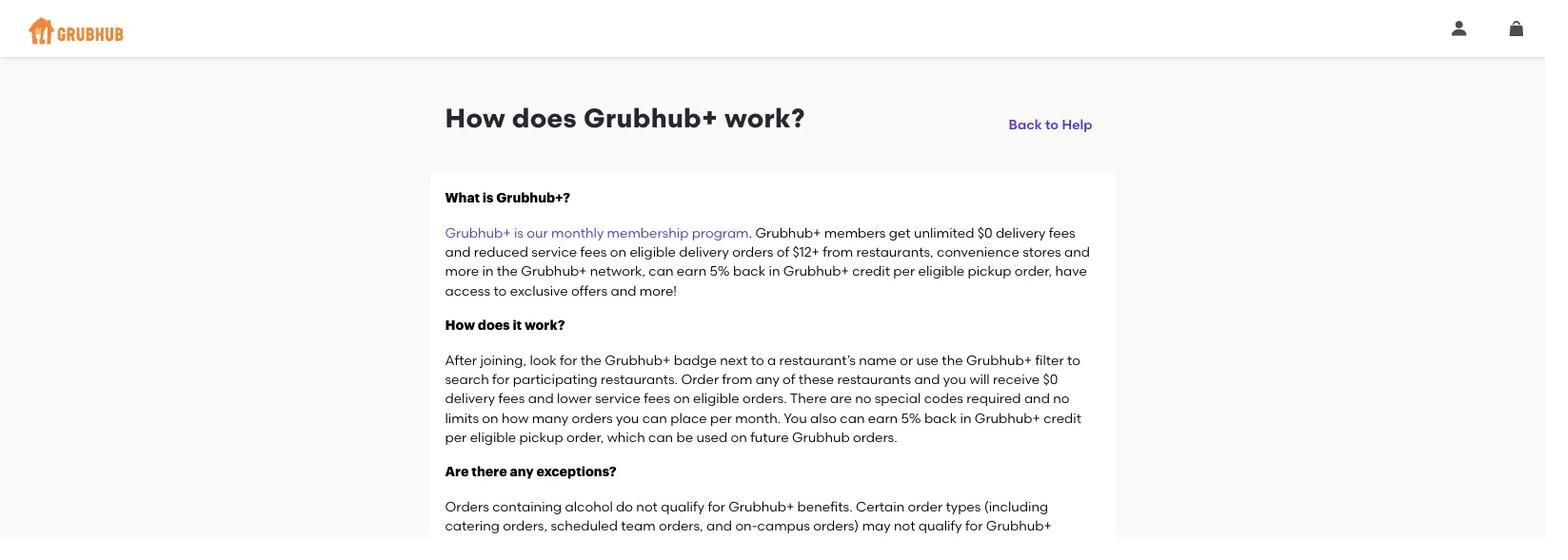 Task type: describe. For each thing, give the bounding box(es) containing it.
future
[[750, 430, 789, 446]]

from inside after joining, look for the grubhub+ badge next to a restaurant's name or use the grubhub+ filter to search for participating restaurants. order from any of these restaurants and you will receive $0 delivery fees and lower service fees on eligible orders. there are no special codes required and no limits on how many orders you can place per month. you also can earn 5% back in grubhub+ credit per eligible pickup order, which can be used on future grubhub orders.
[[722, 372, 752, 388]]

order
[[908, 499, 943, 515]]

0 horizontal spatial benefits.
[[445, 538, 500, 540]]

look
[[530, 352, 557, 368]]

grubhub+ is our monthly membership program link
[[445, 225, 749, 241]]

may
[[862, 518, 891, 535]]

can down "place"
[[648, 430, 673, 446]]

2 horizontal spatial delivery
[[996, 225, 1046, 241]]

on inside the . grubhub+ members get unlimited $0 delivery fees and reduced service fees on eligible delivery orders of $12+ from restaurants, convenience stores and more in the grubhub+ network, can earn 5% back in grubhub+ credit per eligible pickup order, have access to exclusive offers and more!
[[610, 244, 626, 260]]

filter
[[1035, 352, 1064, 368]]

what is grubhub+?
[[445, 192, 570, 205]]

on-
[[735, 518, 757, 535]]

a
[[767, 352, 776, 368]]

eligible down membership
[[630, 244, 676, 260]]

fees down grubhub+ is our monthly membership program
[[580, 244, 607, 260]]

are
[[445, 466, 469, 479]]

certain
[[856, 499, 905, 515]]

earn inside the . grubhub+ members get unlimited $0 delivery fees and reduced service fees on eligible delivery orders of $12+ from restaurants, convenience stores and more in the grubhub+ network, can earn 5% back in grubhub+ credit per eligible pickup order, have access to exclusive offers and more!
[[677, 263, 707, 280]]

after
[[445, 352, 477, 368]]

can down are at the bottom
[[840, 410, 865, 426]]

participating
[[513, 372, 598, 388]]

the right use in the right bottom of the page
[[942, 352, 963, 368]]

back
[[1009, 116, 1042, 133]]

1 horizontal spatial in
[[769, 263, 780, 280]]

are there any exceptions?
[[445, 466, 617, 479]]

1 horizontal spatial delivery
[[679, 244, 729, 260]]

network,
[[590, 263, 645, 280]]

grubhub logo image
[[29, 12, 124, 50]]

eligible down unlimited
[[918, 263, 965, 280]]

orders inside after joining, look for the grubhub+ badge next to a restaurant's name or use the grubhub+ filter to search for participating restaurants. order from any of these restaurants and you will receive $0 delivery fees and lower service fees on eligible orders. there are no special codes required and no limits on how many orders you can place per month. you also can earn 5% back in grubhub+ credit per eligible pickup order, which can be used on future grubhub orders.
[[572, 410, 613, 426]]

any inside after joining, look for the grubhub+ badge next to a restaurant's name or use the grubhub+ filter to search for participating restaurants. order from any of these restaurants and you will receive $0 delivery fees and lower service fees on eligible orders. there are no special codes required and no limits on how many orders you can place per month. you also can earn 5% back in grubhub+ credit per eligible pickup order, which can be used on future grubhub orders.
[[756, 372, 779, 388]]

reduced
[[474, 244, 528, 260]]

. grubhub+ members get unlimited $0 delivery fees and reduced service fees on eligible delivery orders of $12+ from restaurants, convenience stores and more in the grubhub+ network, can earn 5% back in grubhub+ credit per eligible pickup order, have access to exclusive offers and more!
[[445, 225, 1090, 299]]

back to help link
[[1001, 102, 1100, 136]]

orders
[[445, 499, 489, 515]]

special
[[875, 391, 921, 407]]

get
[[889, 225, 911, 241]]

$12+
[[793, 244, 820, 260]]

grubhub+?
[[496, 192, 570, 205]]

these
[[799, 372, 834, 388]]

our
[[527, 225, 548, 241]]

how
[[502, 410, 529, 426]]

team
[[621, 518, 656, 535]]

are
[[830, 391, 852, 407]]

alcohol
[[565, 499, 613, 515]]

fees up stores
[[1049, 225, 1076, 241]]

pickup inside after joining, look for the grubhub+ badge next to a restaurant's name or use the grubhub+ filter to search for participating restaurants. order from any of these restaurants and you will receive $0 delivery fees and lower service fees on eligible orders. there are no special codes required and no limits on how many orders you can place per month. you also can earn 5% back in grubhub+ credit per eligible pickup order, which can be used on future grubhub orders.
[[519, 430, 563, 446]]

name
[[859, 352, 897, 368]]

the inside the . grubhub+ members get unlimited $0 delivery fees and reduced service fees on eligible delivery orders of $12+ from restaurants, convenience stores and more in the grubhub+ network, can earn 5% back in grubhub+ credit per eligible pickup order, have access to exclusive offers and more!
[[497, 263, 518, 280]]

and up more
[[445, 244, 471, 260]]

restaurants
[[837, 372, 911, 388]]

the inside orders containing alcohol do not qualify for grubhub+ benefits. certain order types (including catering orders, scheduled team orders, and on-campus orders) may not qualify for grubhub+ benefits. additionally, the 5% grubhub+ credit on pickup orders cannot be accrued or redeemed
[[587, 538, 608, 540]]

5% for fees
[[710, 263, 730, 280]]

monthly
[[551, 225, 604, 241]]

.
[[749, 225, 752, 241]]

of inside after joining, look for the grubhub+ badge next to a restaurant's name or use the grubhub+ filter to search for participating restaurants. order from any of these restaurants and you will receive $0 delivery fees and lower service fees on eligible orders. there are no special codes required and no limits on how many orders you can place per month. you also can earn 5% back in grubhub+ credit per eligible pickup order, which can be used on future grubhub orders.
[[783, 372, 795, 388]]

how for how does grubhub+ work?
[[445, 102, 505, 134]]

which
[[607, 430, 645, 446]]

you
[[784, 410, 807, 426]]

work? for how does it work?
[[525, 319, 565, 332]]

convenience
[[937, 244, 1019, 260]]

1 no from the left
[[855, 391, 871, 407]]

0 vertical spatial you
[[943, 372, 966, 388]]

orders)
[[813, 518, 859, 535]]

stores
[[1023, 244, 1061, 260]]

containing
[[492, 499, 562, 515]]

more!
[[640, 283, 677, 299]]

back inside after joining, look for the grubhub+ badge next to a restaurant's name or use the grubhub+ filter to search for participating restaurants. order from any of these restaurants and you will receive $0 delivery fees and lower service fees on eligible orders. there are no special codes required and no limits on how many orders you can place per month. you also can earn 5% back in grubhub+ credit per eligible pickup order, which can be used on future grubhub orders.
[[924, 410, 957, 426]]

earn inside after joining, look for the grubhub+ badge next to a restaurant's name or use the grubhub+ filter to search for participating restaurants. order from any of these restaurants and you will receive $0 delivery fees and lower service fees on eligible orders. there are no special codes required and no limits on how many orders you can place per month. you also can earn 5% back in grubhub+ credit per eligible pickup order, which can be used on future grubhub orders.
[[868, 410, 898, 426]]

to left a
[[751, 352, 764, 368]]

how does grubhub+ work?
[[445, 102, 805, 134]]

used
[[696, 430, 728, 446]]

types
[[946, 499, 981, 515]]

exceptions?
[[536, 466, 617, 479]]

2 small image from the left
[[1509, 21, 1524, 36]]

will
[[970, 372, 990, 388]]

$0 inside the . grubhub+ members get unlimited $0 delivery fees and reduced service fees on eligible delivery orders of $12+ from restaurants, convenience stores and more in the grubhub+ network, can earn 5% back in grubhub+ credit per eligible pickup order, have access to exclusive offers and more!
[[978, 225, 993, 241]]

grubhub
[[792, 430, 850, 446]]

2 no from the left
[[1053, 391, 1070, 407]]

eligible down how
[[470, 430, 516, 446]]

pickup inside orders containing alcohol do not qualify for grubhub+ benefits. certain order types (including catering orders, scheduled team orders, and on-campus orders) may not qualify for grubhub+ benefits. additionally, the 5% grubhub+ credit on pickup orders cannot be accrued or redeemed
[[764, 538, 808, 540]]

also
[[810, 410, 837, 426]]

and up many
[[528, 391, 554, 407]]

1 small image from the left
[[1452, 21, 1467, 36]]

how does it work?
[[445, 319, 565, 332]]

0 vertical spatial not
[[636, 499, 658, 515]]

1 horizontal spatial qualify
[[919, 518, 962, 535]]

accrued
[[925, 538, 979, 540]]

joining,
[[480, 352, 527, 368]]

0 horizontal spatial per
[[445, 430, 467, 446]]

members
[[824, 225, 886, 241]]

offers
[[571, 283, 607, 299]]

restaurants.
[[601, 372, 678, 388]]

lower
[[557, 391, 592, 407]]

back inside the . grubhub+ members get unlimited $0 delivery fees and reduced service fees on eligible delivery orders of $12+ from restaurants, convenience stores and more in the grubhub+ network, can earn 5% back in grubhub+ credit per eligible pickup order, have access to exclusive offers and more!
[[733, 263, 766, 280]]

on up "place"
[[674, 391, 690, 407]]

order, inside after joining, look for the grubhub+ badge next to a restaurant's name or use the grubhub+ filter to search for participating restaurants. order from any of these restaurants and you will receive $0 delivery fees and lower service fees on eligible orders. there are no special codes required and no limits on how many orders you can place per month. you also can earn 5% back in grubhub+ credit per eligible pickup order, which can be used on future grubhub orders.
[[566, 430, 604, 446]]

scheduled
[[551, 518, 618, 535]]

have
[[1055, 263, 1087, 280]]

service inside the . grubhub+ members get unlimited $0 delivery fees and reduced service fees on eligible delivery orders of $12+ from restaurants, convenience stores and more in the grubhub+ network, can earn 5% back in grubhub+ credit per eligible pickup order, have access to exclusive offers and more!
[[532, 244, 577, 260]]

campus
[[757, 518, 810, 535]]

orders inside the . grubhub+ members get unlimited $0 delivery fees and reduced service fees on eligible delivery orders of $12+ from restaurants, convenience stores and more in the grubhub+ network, can earn 5% back in grubhub+ credit per eligible pickup order, have access to exclusive offers and more!
[[732, 244, 773, 260]]

1 horizontal spatial orders.
[[853, 430, 897, 446]]

or inside after joining, look for the grubhub+ badge next to a restaurant's name or use the grubhub+ filter to search for participating restaurants. order from any of these restaurants and you will receive $0 delivery fees and lower service fees on eligible orders. there are no special codes required and no limits on how many orders you can place per month. you also can earn 5% back in grubhub+ credit per eligible pickup order, which can be used on future grubhub orders.
[[900, 352, 913, 368]]

additionally,
[[504, 538, 583, 540]]

0 horizontal spatial qualify
[[661, 499, 705, 515]]

order
[[681, 372, 719, 388]]

and inside orders containing alcohol do not qualify for grubhub+ benefits. certain order types (including catering orders, scheduled team orders, and on-campus orders) may not qualify for grubhub+ benefits. additionally, the 5% grubhub+ credit on pickup orders cannot be accrued or redeemed
[[706, 518, 732, 535]]

fees down restaurants.
[[644, 391, 670, 407]]

help
[[1062, 116, 1092, 133]]

place
[[670, 410, 707, 426]]

grubhub+ is our monthly membership program
[[445, 225, 749, 241]]



Task type: locate. For each thing, give the bounding box(es) containing it.
limits
[[445, 410, 479, 426]]

1 orders, from the left
[[503, 518, 547, 535]]

for down used
[[708, 499, 725, 515]]

from down "next"
[[722, 372, 752, 388]]

service inside after joining, look for the grubhub+ badge next to a restaurant's name or use the grubhub+ filter to search for participating restaurants. order from any of these restaurants and you will receive $0 delivery fees and lower service fees on eligible orders. there are no special codes required and no limits on how many orders you can place per month. you also can earn 5% back in grubhub+ credit per eligible pickup order, which can be used on future grubhub orders.
[[595, 391, 641, 407]]

$0
[[978, 225, 993, 241], [1043, 372, 1058, 388]]

0 vertical spatial of
[[777, 244, 789, 260]]

access
[[445, 283, 490, 299]]

5% down team
[[611, 538, 631, 540]]

0 horizontal spatial delivery
[[445, 391, 495, 407]]

1 horizontal spatial be
[[905, 538, 921, 540]]

of left these
[[783, 372, 795, 388]]

qualify up 'accrued'
[[919, 518, 962, 535]]

orders, right team
[[659, 518, 703, 535]]

(including
[[984, 499, 1048, 515]]

0 vertical spatial does
[[512, 102, 577, 134]]

fees
[[1049, 225, 1076, 241], [580, 244, 607, 260], [498, 391, 525, 407], [644, 391, 670, 407]]

0 vertical spatial how
[[445, 102, 505, 134]]

is for what
[[483, 192, 494, 205]]

there
[[790, 391, 827, 407]]

catering
[[445, 518, 500, 535]]

order, up exceptions?
[[566, 430, 604, 446]]

1 vertical spatial 5%
[[901, 410, 921, 426]]

you up codes
[[943, 372, 966, 388]]

5% inside orders containing alcohol do not qualify for grubhub+ benefits. certain order types (including catering orders, scheduled team orders, and on-campus orders) may not qualify for grubhub+ benefits. additionally, the 5% grubhub+ credit on pickup orders cannot be accrued or redeemed
[[611, 538, 631, 540]]

program
[[692, 225, 749, 241]]

after joining, look for the grubhub+ badge next to a restaurant's name or use the grubhub+ filter to search for participating restaurants. order from any of these restaurants and you will receive $0 delivery fees and lower service fees on eligible orders. there are no special codes required and no limits on how many orders you can place per month. you also can earn 5% back in grubhub+ credit per eligible pickup order, which can be used on future grubhub orders.
[[445, 352, 1081, 446]]

delivery inside after joining, look for the grubhub+ badge next to a restaurant's name or use the grubhub+ filter to search for participating restaurants. order from any of these restaurants and you will receive $0 delivery fees and lower service fees on eligible orders. there are no special codes required and no limits on how many orders you can place per month. you also can earn 5% back in grubhub+ credit per eligible pickup order, which can be used on future grubhub orders.
[[445, 391, 495, 407]]

0 horizontal spatial order,
[[566, 430, 604, 446]]

and down network,
[[611, 283, 636, 299]]

you
[[943, 372, 966, 388], [616, 410, 639, 426]]

0 horizontal spatial any
[[510, 466, 534, 479]]

2 vertical spatial credit
[[703, 538, 741, 540]]

how for how does it work?
[[445, 319, 475, 332]]

orders down .
[[732, 244, 773, 260]]

0 vertical spatial work?
[[725, 102, 805, 134]]

1 horizontal spatial no
[[1053, 391, 1070, 407]]

0 vertical spatial per
[[893, 263, 915, 280]]

0 horizontal spatial not
[[636, 499, 658, 515]]

per inside the . grubhub+ members get unlimited $0 delivery fees and reduced service fees on eligible delivery orders of $12+ from restaurants, convenience stores and more in the grubhub+ network, can earn 5% back in grubhub+ credit per eligible pickup order, have access to exclusive offers and more!
[[893, 263, 915, 280]]

can left "place"
[[642, 410, 667, 426]]

$0 down filter
[[1043, 372, 1058, 388]]

to left help
[[1045, 116, 1059, 133]]

0 horizontal spatial $0
[[978, 225, 993, 241]]

0 horizontal spatial service
[[532, 244, 577, 260]]

required
[[967, 391, 1021, 407]]

1 vertical spatial per
[[710, 410, 732, 426]]

and down use in the right bottom of the page
[[914, 372, 940, 388]]

or inside orders containing alcohol do not qualify for grubhub+ benefits. certain order types (including catering orders, scheduled team orders, and on-campus orders) may not qualify for grubhub+ benefits. additionally, the 5% grubhub+ credit on pickup orders cannot be accrued or redeemed
[[982, 538, 996, 540]]

or
[[900, 352, 913, 368], [982, 538, 996, 540]]

month.
[[735, 410, 781, 426]]

1 vertical spatial of
[[783, 372, 795, 388]]

and left on-
[[706, 518, 732, 535]]

back down codes
[[924, 410, 957, 426]]

or left use in the right bottom of the page
[[900, 352, 913, 368]]

2 horizontal spatial orders
[[811, 538, 852, 540]]

is left the our
[[514, 225, 524, 241]]

1 horizontal spatial service
[[595, 391, 641, 407]]

and down receive
[[1024, 391, 1050, 407]]

0 vertical spatial from
[[823, 244, 853, 260]]

0 horizontal spatial orders.
[[743, 391, 787, 407]]

how up after
[[445, 319, 475, 332]]

pickup
[[968, 263, 1012, 280], [519, 430, 563, 446], [764, 538, 808, 540]]

be
[[676, 430, 693, 446], [905, 538, 921, 540]]

1 horizontal spatial 5%
[[710, 263, 730, 280]]

how up what
[[445, 102, 505, 134]]

many
[[532, 410, 569, 426]]

0 horizontal spatial orders
[[572, 410, 613, 426]]

0 horizontal spatial no
[[855, 391, 871, 407]]

it
[[513, 319, 522, 332]]

service down restaurants.
[[595, 391, 641, 407]]

benefits. up orders)
[[797, 499, 853, 515]]

earn up the more!
[[677, 263, 707, 280]]

can up the more!
[[649, 263, 674, 280]]

back down .
[[733, 263, 766, 280]]

orders inside orders containing alcohol do not qualify for grubhub+ benefits. certain order types (including catering orders, scheduled team orders, and on-campus orders) may not qualify for grubhub+ benefits. additionally, the 5% grubhub+ credit on pickup orders cannot be accrued or redeemed
[[811, 538, 852, 540]]

1 vertical spatial back
[[924, 410, 957, 426]]

the down scheduled at the left bottom of the page
[[587, 538, 608, 540]]

credit
[[852, 263, 890, 280], [1044, 410, 1081, 426], [703, 538, 741, 540]]

1 how from the top
[[445, 102, 505, 134]]

benefits.
[[797, 499, 853, 515], [445, 538, 500, 540]]

to
[[1045, 116, 1059, 133], [494, 283, 507, 299], [751, 352, 764, 368], [1067, 352, 1080, 368]]

service
[[532, 244, 577, 260], [595, 391, 641, 407]]

1 vertical spatial orders
[[572, 410, 613, 426]]

in down codes
[[960, 410, 971, 426]]

does left it
[[478, 319, 510, 332]]

1 vertical spatial earn
[[868, 410, 898, 426]]

1 vertical spatial any
[[510, 466, 534, 479]]

2 how from the top
[[445, 319, 475, 332]]

cannot
[[855, 538, 901, 540]]

0 horizontal spatial or
[[900, 352, 913, 368]]

on down on-
[[744, 538, 761, 540]]

0 horizontal spatial be
[[676, 430, 693, 446]]

any right there
[[510, 466, 534, 479]]

qualify
[[661, 499, 705, 515], [919, 518, 962, 535]]

5% inside after joining, look for the grubhub+ badge next to a restaurant's name or use the grubhub+ filter to search for participating restaurants. order from any of these restaurants and you will receive $0 delivery fees and lower service fees on eligible orders. there are no special codes required and no limits on how many orders you can place per month. you also can earn 5% back in grubhub+ credit per eligible pickup order, which can be used on future grubhub orders.
[[901, 410, 921, 426]]

0 horizontal spatial back
[[733, 263, 766, 280]]

back
[[733, 263, 766, 280], [924, 410, 957, 426]]

5% down program
[[710, 263, 730, 280]]

2 vertical spatial pickup
[[764, 538, 808, 540]]

1 horizontal spatial benefits.
[[797, 499, 853, 515]]

orders
[[732, 244, 773, 260], [572, 410, 613, 426], [811, 538, 852, 540]]

any
[[756, 372, 779, 388], [510, 466, 534, 479]]

from inside the . grubhub+ members get unlimited $0 delivery fees and reduced service fees on eligible delivery orders of $12+ from restaurants, convenience stores and more in the grubhub+ network, can earn 5% back in grubhub+ credit per eligible pickup order, have access to exclusive offers and more!
[[823, 244, 853, 260]]

work? for how does grubhub+ work?
[[725, 102, 805, 134]]

1 horizontal spatial does
[[512, 102, 577, 134]]

2 horizontal spatial in
[[960, 410, 971, 426]]

from
[[823, 244, 853, 260], [722, 372, 752, 388]]

in inside after joining, look for the grubhub+ badge next to a restaurant's name or use the grubhub+ filter to search for participating restaurants. order from any of these restaurants and you will receive $0 delivery fees and lower service fees on eligible orders. there are no special codes required and no limits on how many orders you can place per month. you also can earn 5% back in grubhub+ credit per eligible pickup order, which can be used on future grubhub orders.
[[960, 410, 971, 426]]

0 horizontal spatial credit
[[703, 538, 741, 540]]

restaurants,
[[856, 244, 934, 260]]

0 horizontal spatial is
[[483, 192, 494, 205]]

qualify right do
[[661, 499, 705, 515]]

and up have
[[1064, 244, 1090, 260]]

is right what
[[483, 192, 494, 205]]

be down order
[[905, 538, 921, 540]]

how
[[445, 102, 505, 134], [445, 319, 475, 332]]

0 vertical spatial be
[[676, 430, 693, 446]]

1 horizontal spatial or
[[982, 538, 996, 540]]

there
[[472, 466, 507, 479]]

0 vertical spatial any
[[756, 372, 779, 388]]

exclusive
[[510, 283, 568, 299]]

orders containing alcohol do not qualify for grubhub+ benefits. certain order types (including catering orders, scheduled team orders, and on-campus orders) may not qualify for grubhub+ benefits. additionally, the 5% grubhub+ credit on pickup orders cannot be accrued or redeemed 
[[445, 499, 1098, 540]]

work?
[[725, 102, 805, 134], [525, 319, 565, 332]]

be inside after joining, look for the grubhub+ badge next to a restaurant's name or use the grubhub+ filter to search for participating restaurants. order from any of these restaurants and you will receive $0 delivery fees and lower service fees on eligible orders. there are no special codes required and no limits on how many orders you can place per month. you also can earn 5% back in grubhub+ credit per eligible pickup order, which can be used on future grubhub orders.
[[676, 430, 693, 446]]

5% inside the . grubhub+ members get unlimited $0 delivery fees and reduced service fees on eligible delivery orders of $12+ from restaurants, convenience stores and more in the grubhub+ network, can earn 5% back in grubhub+ credit per eligible pickup order, have access to exclusive offers and more!
[[710, 263, 730, 280]]

0 horizontal spatial work?
[[525, 319, 565, 332]]

1 vertical spatial work?
[[525, 319, 565, 332]]

1 vertical spatial from
[[722, 372, 752, 388]]

any down a
[[756, 372, 779, 388]]

2 horizontal spatial credit
[[1044, 410, 1081, 426]]

5% down special
[[901, 410, 921, 426]]

from down members
[[823, 244, 853, 260]]

0 vertical spatial $0
[[978, 225, 993, 241]]

1 vertical spatial qualify
[[919, 518, 962, 535]]

and
[[445, 244, 471, 260], [1064, 244, 1090, 260], [611, 283, 636, 299], [914, 372, 940, 388], [528, 391, 554, 407], [1024, 391, 1050, 407], [706, 518, 732, 535]]

2 horizontal spatial per
[[893, 263, 915, 280]]

1 vertical spatial is
[[514, 225, 524, 241]]

in down reduced
[[482, 263, 494, 280]]

search
[[445, 372, 489, 388]]

not up team
[[636, 499, 658, 515]]

what
[[445, 192, 480, 205]]

1 horizontal spatial orders,
[[659, 518, 703, 535]]

membership
[[607, 225, 689, 241]]

0 vertical spatial or
[[900, 352, 913, 368]]

no down filter
[[1053, 391, 1070, 407]]

can inside the . grubhub+ members get unlimited $0 delivery fees and reduced service fees on eligible delivery orders of $12+ from restaurants, convenience stores and more in the grubhub+ network, can earn 5% back in grubhub+ credit per eligible pickup order, have access to exclusive offers and more!
[[649, 263, 674, 280]]

0 horizontal spatial earn
[[677, 263, 707, 280]]

orders down lower
[[572, 410, 613, 426]]

0 horizontal spatial small image
[[1452, 21, 1467, 36]]

orders down orders)
[[811, 538, 852, 540]]

0 vertical spatial earn
[[677, 263, 707, 280]]

next
[[720, 352, 748, 368]]

service down the our
[[532, 244, 577, 260]]

in
[[482, 263, 494, 280], [769, 263, 780, 280], [960, 410, 971, 426]]

does
[[512, 102, 577, 134], [478, 319, 510, 332]]

can
[[649, 263, 674, 280], [642, 410, 667, 426], [840, 410, 865, 426], [648, 430, 673, 446]]

5%
[[710, 263, 730, 280], [901, 410, 921, 426], [611, 538, 631, 540]]

the down reduced
[[497, 263, 518, 280]]

order, down stores
[[1015, 263, 1052, 280]]

1 horizontal spatial small image
[[1509, 21, 1524, 36]]

pickup down convenience
[[968, 263, 1012, 280]]

on up network,
[[610, 244, 626, 260]]

for down joining,
[[492, 372, 510, 388]]

do
[[616, 499, 633, 515]]

redeemed
[[999, 538, 1066, 540]]

on inside orders containing alcohol do not qualify for grubhub+ benefits. certain order types (including catering orders, scheduled team orders, and on-campus orders) may not qualify for grubhub+ benefits. additionally, the 5% grubhub+ credit on pickup orders cannot be accrued or redeemed
[[744, 538, 761, 540]]

be down "place"
[[676, 430, 693, 446]]

0 horizontal spatial pickup
[[519, 430, 563, 446]]

0 vertical spatial 5%
[[710, 263, 730, 280]]

0 horizontal spatial from
[[722, 372, 752, 388]]

credit down restaurants,
[[852, 263, 890, 280]]

on right used
[[731, 430, 747, 446]]

0 vertical spatial orders
[[732, 244, 773, 260]]

2 orders, from the left
[[659, 518, 703, 535]]

codes
[[924, 391, 963, 407]]

0 vertical spatial back
[[733, 263, 766, 280]]

1 horizontal spatial $0
[[1043, 372, 1058, 388]]

or right 'accrued'
[[982, 538, 996, 540]]

1 vertical spatial does
[[478, 319, 510, 332]]

earn down special
[[868, 410, 898, 426]]

order, inside the . grubhub+ members get unlimited $0 delivery fees and reduced service fees on eligible delivery orders of $12+ from restaurants, convenience stores and more in the grubhub+ network, can earn 5% back in grubhub+ credit per eligible pickup order, have access to exclusive offers and more!
[[1015, 263, 1052, 280]]

in up a
[[769, 263, 780, 280]]

use
[[916, 352, 939, 368]]

pickup down many
[[519, 430, 563, 446]]

not right may
[[894, 518, 915, 535]]

2 vertical spatial orders
[[811, 538, 852, 540]]

restaurant's
[[779, 352, 856, 368]]

be inside orders containing alcohol do not qualify for grubhub+ benefits. certain order types (including catering orders, scheduled team orders, and on-campus orders) may not qualify for grubhub+ benefits. additionally, the 5% grubhub+ credit on pickup orders cannot be accrued or redeemed
[[905, 538, 921, 540]]

back to help
[[1009, 116, 1092, 133]]

earn
[[677, 263, 707, 280], [868, 410, 898, 426]]

1 vertical spatial delivery
[[679, 244, 729, 260]]

to inside the . grubhub+ members get unlimited $0 delivery fees and reduced service fees on eligible delivery orders of $12+ from restaurants, convenience stores and more in the grubhub+ network, can earn 5% back in grubhub+ credit per eligible pickup order, have access to exclusive offers and more!
[[494, 283, 507, 299]]

to right filter
[[1067, 352, 1080, 368]]

0 horizontal spatial you
[[616, 410, 639, 426]]

1 vertical spatial $0
[[1043, 372, 1058, 388]]

5% for types
[[611, 538, 631, 540]]

orders, down the containing
[[503, 518, 547, 535]]

per up used
[[710, 410, 732, 426]]

2 vertical spatial delivery
[[445, 391, 495, 407]]

1 vertical spatial not
[[894, 518, 915, 535]]

0 vertical spatial benefits.
[[797, 499, 853, 515]]

0 horizontal spatial does
[[478, 319, 510, 332]]

0 horizontal spatial orders,
[[503, 518, 547, 535]]

0 vertical spatial is
[[483, 192, 494, 205]]

badge
[[674, 352, 717, 368]]

to right access
[[494, 283, 507, 299]]

orders,
[[503, 518, 547, 535], [659, 518, 703, 535]]

of
[[777, 244, 789, 260], [783, 372, 795, 388]]

you up which on the left
[[616, 410, 639, 426]]

1 vertical spatial or
[[982, 538, 996, 540]]

orders.
[[743, 391, 787, 407], [853, 430, 897, 446]]

1 horizontal spatial any
[[756, 372, 779, 388]]

1 vertical spatial be
[[905, 538, 921, 540]]

small image
[[1452, 21, 1467, 36], [1509, 21, 1524, 36]]

2 vertical spatial per
[[445, 430, 467, 446]]

0 vertical spatial qualify
[[661, 499, 705, 515]]

benefits. down catering
[[445, 538, 500, 540]]

eligible down the order in the left bottom of the page
[[693, 391, 739, 407]]

for up participating
[[560, 352, 577, 368]]

the up participating
[[580, 352, 602, 368]]

credit inside after joining, look for the grubhub+ badge next to a restaurant's name or use the grubhub+ filter to search for participating restaurants. order from any of these restaurants and you will receive $0 delivery fees and lower service fees on eligible orders. there are no special codes required and no limits on how many orders you can place per month. you also can earn 5% back in grubhub+ credit per eligible pickup order, which can be used on future grubhub orders.
[[1044, 410, 1081, 426]]

1 horizontal spatial orders
[[732, 244, 773, 260]]

does for it
[[478, 319, 510, 332]]

not
[[636, 499, 658, 515], [894, 518, 915, 535]]

of left $12+
[[777, 244, 789, 260]]

1 horizontal spatial not
[[894, 518, 915, 535]]

delivery up stores
[[996, 225, 1046, 241]]

orders. down special
[[853, 430, 897, 446]]

credit down filter
[[1044, 410, 1081, 426]]

1 horizontal spatial order,
[[1015, 263, 1052, 280]]

1 horizontal spatial you
[[943, 372, 966, 388]]

1 vertical spatial service
[[595, 391, 641, 407]]

pickup inside the . grubhub+ members get unlimited $0 delivery fees and reduced service fees on eligible delivery orders of $12+ from restaurants, convenience stores and more in the grubhub+ network, can earn 5% back in grubhub+ credit per eligible pickup order, have access to exclusive offers and more!
[[968, 263, 1012, 280]]

orders. up month.
[[743, 391, 787, 407]]

no
[[855, 391, 871, 407], [1053, 391, 1070, 407]]

0 horizontal spatial 5%
[[611, 538, 631, 540]]

credit inside the . grubhub+ members get unlimited $0 delivery fees and reduced service fees on eligible delivery orders of $12+ from restaurants, convenience stores and more in the grubhub+ network, can earn 5% back in grubhub+ credit per eligible pickup order, have access to exclusive offers and more!
[[852, 263, 890, 280]]

is
[[483, 192, 494, 205], [514, 225, 524, 241]]

receive
[[993, 372, 1040, 388]]

1 vertical spatial order,
[[566, 430, 604, 446]]

0 horizontal spatial in
[[482, 263, 494, 280]]

delivery down search
[[445, 391, 495, 407]]

no down restaurants
[[855, 391, 871, 407]]

1 vertical spatial orders.
[[853, 430, 897, 446]]

$0 inside after joining, look for the grubhub+ badge next to a restaurant's name or use the grubhub+ filter to search for participating restaurants. order from any of these restaurants and you will receive $0 delivery fees and lower service fees on eligible orders. there are no special codes required and no limits on how many orders you can place per month. you also can earn 5% back in grubhub+ credit per eligible pickup order, which can be used on future grubhub orders.
[[1043, 372, 1058, 388]]

more
[[445, 263, 479, 280]]

does up 'grubhub+?'
[[512, 102, 577, 134]]

per
[[893, 263, 915, 280], [710, 410, 732, 426], [445, 430, 467, 446]]

1 horizontal spatial work?
[[725, 102, 805, 134]]

0 vertical spatial orders.
[[743, 391, 787, 407]]

pickup down campus
[[764, 538, 808, 540]]

per down restaurants,
[[893, 263, 915, 280]]

for down types on the bottom right
[[965, 518, 983, 535]]

credit inside orders containing alcohol do not qualify for grubhub+ benefits. certain order types (including catering orders, scheduled team orders, and on-campus orders) may not qualify for grubhub+ benefits. additionally, the 5% grubhub+ credit on pickup orders cannot be accrued or redeemed
[[703, 538, 741, 540]]

1 horizontal spatial back
[[924, 410, 957, 426]]

of inside the . grubhub+ members get unlimited $0 delivery fees and reduced service fees on eligible delivery orders of $12+ from restaurants, convenience stores and more in the grubhub+ network, can earn 5% back in grubhub+ credit per eligible pickup order, have access to exclusive offers and more!
[[777, 244, 789, 260]]

credit down on-
[[703, 538, 741, 540]]

on left how
[[482, 410, 498, 426]]

does for grubhub+
[[512, 102, 577, 134]]

1 horizontal spatial credit
[[852, 263, 890, 280]]

fees up how
[[498, 391, 525, 407]]

0 vertical spatial delivery
[[996, 225, 1046, 241]]

$0 up convenience
[[978, 225, 993, 241]]

is for grubhub+
[[514, 225, 524, 241]]

unlimited
[[914, 225, 974, 241]]

per down limits
[[445, 430, 467, 446]]

0 vertical spatial service
[[532, 244, 577, 260]]

delivery down program
[[679, 244, 729, 260]]



Task type: vqa. For each thing, say whether or not it's contained in the screenshot.
the leftmost the Pizza Pie Me
no



